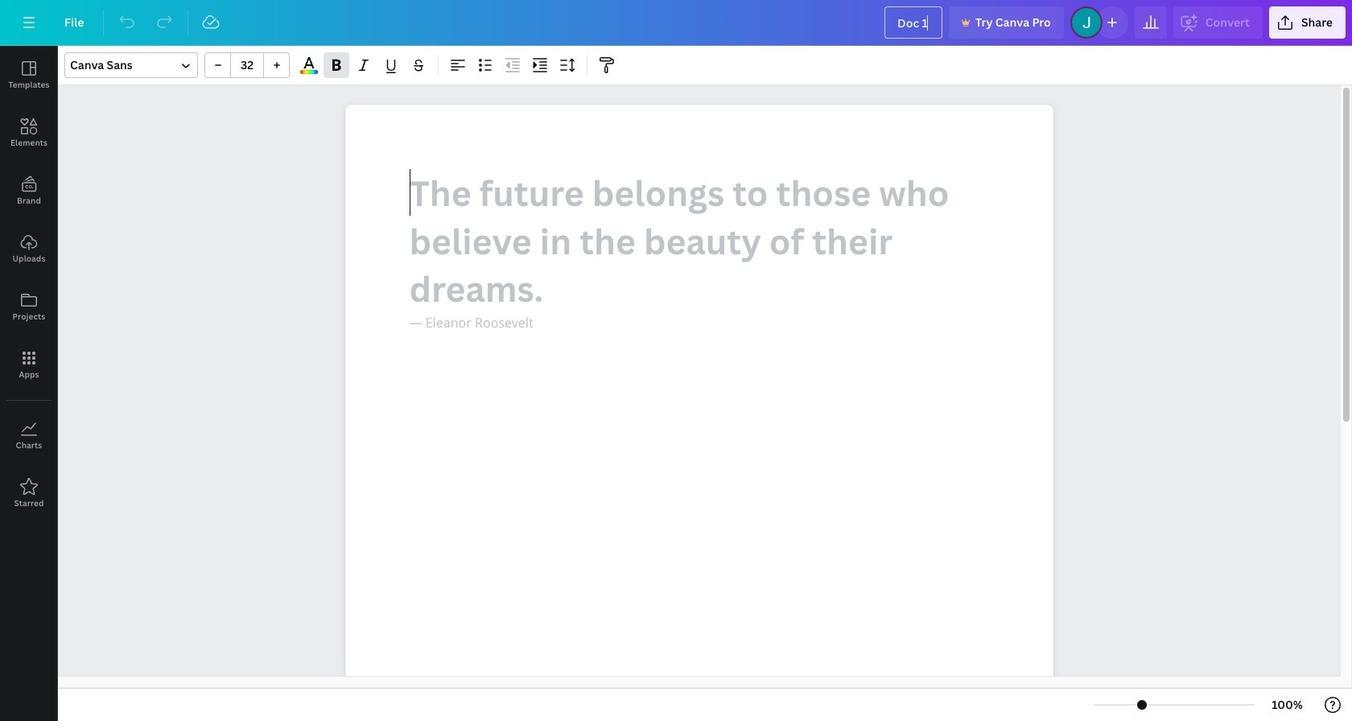 Task type: locate. For each thing, give the bounding box(es) containing it.
group
[[204, 52, 290, 78]]

None text field
[[345, 105, 1053, 721]]

main menu bar
[[0, 0, 1352, 46]]

color range image
[[300, 70, 318, 74]]

Design title text field
[[885, 6, 942, 39]]



Task type: describe. For each thing, give the bounding box(es) containing it.
Zoom button
[[1261, 692, 1314, 718]]

– – number field
[[236, 57, 258, 72]]

side panel tab list
[[0, 46, 58, 522]]



Task type: vqa. For each thing, say whether or not it's contained in the screenshot.
Canva
no



